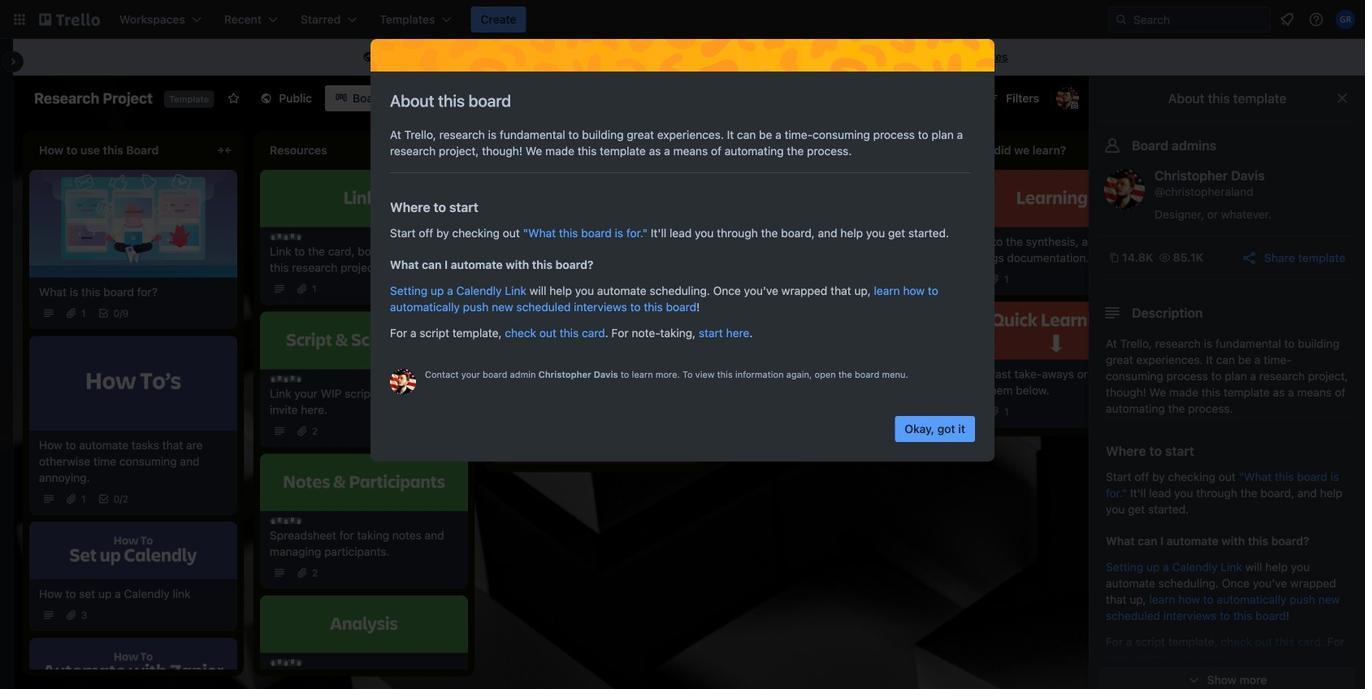 Task type: locate. For each thing, give the bounding box(es) containing it.
christopher davis (christopheraland) image
[[1057, 87, 1080, 110], [1105, 169, 1145, 210]]

customize views image
[[472, 90, 488, 106]]

color: black, title: "needs personalization" element
[[270, 234, 302, 240], [501, 234, 533, 240], [270, 376, 302, 382], [501, 376, 533, 382], [270, 518, 302, 524], [270, 660, 302, 666]]

2 collapse list image from the left
[[907, 141, 927, 160]]

collapse list image
[[215, 141, 234, 160], [445, 141, 465, 160]]

0 horizontal spatial collapse list image
[[215, 141, 234, 160]]

sm image
[[361, 50, 377, 66]]

1 horizontal spatial christopher davis (christopheraland) image
[[1105, 169, 1145, 210]]

greg robinson (gregrobinson96) image
[[1336, 10, 1356, 29]]

1 horizontal spatial collapse list image
[[445, 141, 465, 160]]

star or unstar board image
[[227, 92, 240, 105]]

1 vertical spatial christopher davis (christopheraland) image
[[1105, 169, 1145, 210]]

0 horizontal spatial collapse list image
[[676, 141, 696, 160]]

Board name text field
[[26, 85, 161, 111]]

1 collapse list image from the left
[[215, 141, 234, 160]]

collapse list image
[[676, 141, 696, 160], [907, 141, 927, 160]]

1 horizontal spatial collapse list image
[[907, 141, 927, 160]]

search image
[[1115, 13, 1128, 26]]

open information menu image
[[1309, 11, 1325, 28]]

2 collapse list image from the left
[[445, 141, 465, 160]]

0 vertical spatial christopher davis (christopheraland) image
[[1057, 87, 1080, 110]]

christopher davis (christopheraland) image
[[390, 369, 416, 395]]



Task type: vqa. For each thing, say whether or not it's contained in the screenshot.
the rightmost Collapse list image
yes



Task type: describe. For each thing, give the bounding box(es) containing it.
1 collapse list image from the left
[[676, 141, 696, 160]]

primary element
[[0, 0, 1366, 39]]

Search field
[[1128, 8, 1271, 31]]

0 horizontal spatial christopher davis (christopheraland) image
[[1057, 87, 1080, 110]]

0 notifications image
[[1278, 10, 1297, 29]]



